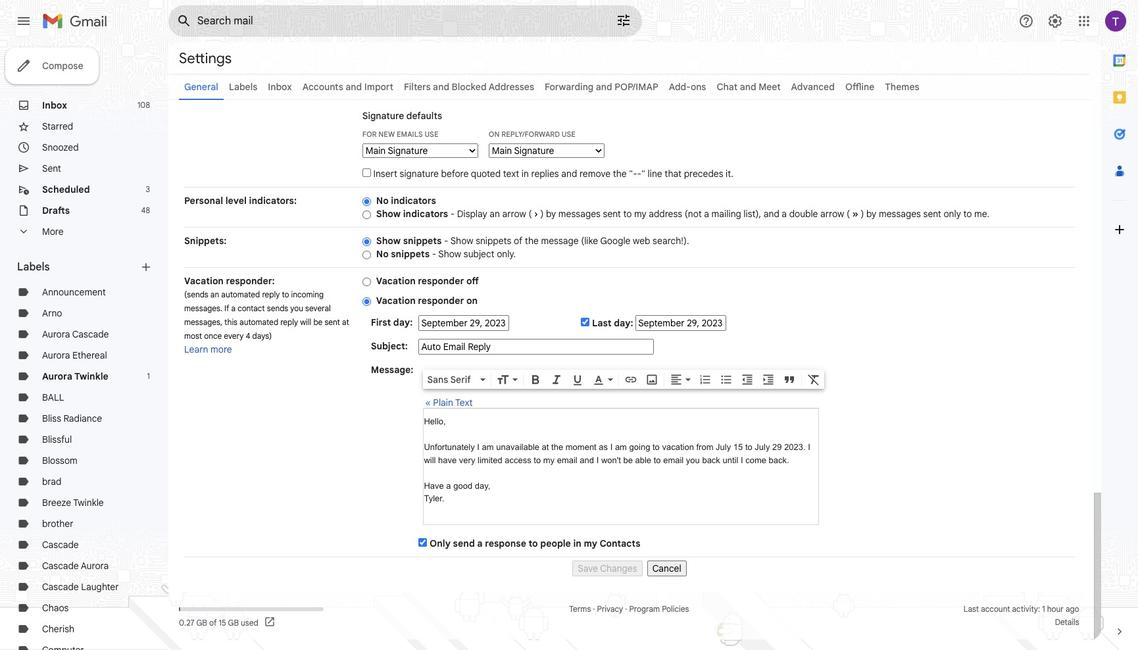 Task type: locate. For each thing, give the bounding box(es) containing it.
will down "several"
[[300, 317, 312, 327]]

1 inside last account activity: 1 hour ago details
[[1043, 604, 1045, 614]]

july up until
[[716, 442, 731, 452]]

addresses
[[489, 81, 534, 93]]

1 horizontal spatial in
[[574, 538, 582, 550]]

last for last day:
[[592, 317, 612, 329]]

email down moment
[[557, 455, 578, 465]]

arrow left » at the top of page
[[821, 208, 845, 220]]

on
[[467, 295, 478, 307]]

indent more ‪(⌘])‬ image
[[762, 373, 776, 386]]

show right show snippets radio
[[376, 235, 401, 247]]

1 vertical spatial you
[[686, 455, 700, 465]]

2 vertical spatial my
[[584, 538, 598, 550]]

a left good
[[446, 481, 451, 491]]

snippets up no snippets - show subject only.
[[403, 235, 442, 247]]

0 vertical spatial an
[[490, 208, 500, 220]]

at inside vacation responder: (sends an automated reply to incoming messages. if a contact sends you several messages, this automated reply will be sent at most once every 4 days) learn more
[[342, 317, 349, 327]]

advanced link
[[791, 81, 835, 93]]

sent down "several"
[[325, 317, 340, 327]]

day: right fixed end date option
[[614, 317, 634, 329]]

1 horizontal spatial am
[[615, 442, 627, 452]]

None search field
[[168, 5, 642, 37]]

no indicators
[[376, 195, 436, 207]]

0 horizontal spatial am
[[482, 442, 494, 452]]

- left display
[[451, 208, 455, 220]]

aurora up laughter
[[81, 560, 109, 572]]

1 horizontal spatial ·
[[625, 604, 627, 614]]

( left ›
[[529, 208, 532, 220]]

1 use from the left
[[425, 130, 439, 139]]

0 horizontal spatial arrow
[[502, 208, 526, 220]]

1 horizontal spatial labels
[[229, 81, 258, 93]]

precedes
[[684, 168, 724, 180]]

0 vertical spatial at
[[342, 317, 349, 327]]

of right 0.27 on the left
[[209, 618, 217, 628]]

last inside last account activity: 1 hour ago details
[[964, 604, 979, 614]]

bliss
[[42, 413, 61, 424]]

0 horizontal spatial day:
[[393, 317, 413, 328]]

1 horizontal spatial an
[[490, 208, 500, 220]]

a right send
[[477, 538, 483, 550]]

1 no from the top
[[376, 195, 389, 207]]

come
[[746, 455, 767, 465]]

in right text
[[522, 168, 529, 180]]

1 by from the left
[[546, 208, 556, 220]]

have a good day, tyler.
[[424, 481, 491, 503]]

1 ) from the left
[[541, 208, 544, 220]]

email down the vacation
[[663, 455, 684, 465]]

1 vertical spatial inbox
[[42, 99, 67, 111]]

1 horizontal spatial at
[[542, 442, 549, 452]]

2 responder from the top
[[418, 295, 464, 307]]

labels down more
[[17, 261, 50, 274]]

able
[[635, 455, 652, 465]]

display
[[457, 208, 487, 220]]

0 horizontal spatial will
[[300, 317, 312, 327]]

days)
[[252, 331, 272, 341]]

- up vacation responder off
[[432, 248, 436, 260]]

1 inside labels navigation
[[147, 371, 150, 381]]

labels inside navigation
[[17, 261, 50, 274]]

back.
[[769, 455, 790, 465]]

1 vertical spatial 15
[[219, 618, 226, 628]]

link ‪(⌘k)‬ image
[[625, 373, 638, 386]]

snoozed link
[[42, 141, 79, 153]]

most
[[184, 331, 202, 341]]

1 vertical spatial 1
[[1043, 604, 1045, 614]]

Show snippets radio
[[362, 237, 371, 247]]

1 vertical spatial labels
[[17, 261, 50, 274]]

filters and blocked addresses link
[[404, 81, 534, 93]]

15 inside unfortunately i am unavailable at the moment as i am going to vacation from july 15 to july 29 2023. i will have very limited access to my email and i won't be able to email you back until i come back.
[[734, 442, 743, 452]]

2 ) from the left
[[861, 208, 864, 220]]

inbox
[[268, 81, 292, 93], [42, 99, 67, 111]]

personal level indicators:
[[184, 195, 297, 207]]

by right ›
[[546, 208, 556, 220]]

aurora up aurora twinkle
[[42, 349, 70, 361]]

1 vertical spatial at
[[542, 442, 549, 452]]

1 horizontal spatial inbox link
[[268, 81, 292, 93]]

0 horizontal spatial you
[[290, 303, 303, 313]]

0 horizontal spatial messages
[[559, 208, 601, 220]]

0 horizontal spatial inbox link
[[42, 99, 67, 111]]

0 vertical spatial be
[[314, 317, 323, 327]]

1 vertical spatial twinkle
[[73, 497, 104, 509]]

1 · from the left
[[593, 604, 595, 614]]

2 email from the left
[[663, 455, 684, 465]]

day:
[[393, 317, 413, 328], [614, 317, 634, 329]]

no right no indicators radio at the top of page
[[376, 195, 389, 207]]

offline
[[846, 81, 875, 93]]

insert image image
[[646, 373, 659, 386]]

0 vertical spatial last
[[592, 317, 612, 329]]

15
[[734, 442, 743, 452], [219, 618, 226, 628]]

at left first at the left
[[342, 317, 349, 327]]

only.
[[497, 248, 516, 260]]

bliss radiance
[[42, 413, 102, 424]]

navigation containing save changes
[[184, 557, 1075, 577]]

underline ‪(⌘u)‬ image
[[572, 374, 585, 387]]

aurora down arno
[[42, 328, 70, 340]]

cascade laughter
[[42, 581, 119, 593]]

settings
[[179, 49, 232, 67]]

only
[[944, 208, 961, 220]]

1 messages from the left
[[559, 208, 601, 220]]

responder for on
[[418, 295, 464, 307]]

an up messages.
[[210, 290, 219, 299]]

None checkbox
[[362, 168, 371, 177]]

last right fixed end date option
[[592, 317, 612, 329]]

1 responder from the top
[[418, 275, 464, 287]]

am up the won't
[[615, 442, 627, 452]]

be down "several"
[[314, 317, 323, 327]]

1 horizontal spatial use
[[562, 130, 576, 139]]

cascade for cascade link
[[42, 539, 79, 551]]

0 vertical spatial inbox
[[268, 81, 292, 93]]

navigation
[[184, 557, 1075, 577]]

in right people
[[574, 538, 582, 550]]

0 horizontal spatial an
[[210, 290, 219, 299]]

1 vertical spatial be
[[624, 455, 633, 465]]

- up no snippets - show subject only.
[[444, 235, 449, 247]]

list),
[[744, 208, 762, 220]]

0 horizontal spatial use
[[425, 130, 439, 139]]

tab list
[[1102, 42, 1139, 603]]

2 horizontal spatial my
[[634, 208, 647, 220]]

cascade down cascade link
[[42, 560, 79, 572]]

labels for labels heading
[[17, 261, 50, 274]]

reply up sends in the left top of the page
[[262, 290, 280, 299]]

from
[[697, 442, 714, 452]]

on
[[489, 130, 500, 139]]

follow link to manage storage image
[[264, 616, 277, 629]]

responder down vacation responder off
[[418, 295, 464, 307]]

day: for first day:
[[393, 317, 413, 328]]

responder for off
[[418, 275, 464, 287]]

First day: text field
[[419, 315, 510, 331]]

the left "-
[[613, 168, 627, 180]]

i right as
[[611, 442, 613, 452]]

twinkle for aurora twinkle
[[74, 371, 108, 382]]

0 horizontal spatial (
[[529, 208, 532, 220]]

1 horizontal spatial (
[[847, 208, 850, 220]]

- for show subject only.
[[432, 248, 436, 260]]

aurora for aurora ethereal
[[42, 349, 70, 361]]

0 horizontal spatial of
[[209, 618, 217, 628]]

2 am from the left
[[615, 442, 627, 452]]

0 horizontal spatial gb
[[196, 618, 207, 628]]

1 vertical spatial inbox link
[[42, 99, 67, 111]]

0 horizontal spatial inbox
[[42, 99, 67, 111]]

to up sends in the left top of the page
[[282, 290, 289, 299]]

1 vertical spatial will
[[424, 455, 436, 465]]

vacation responder: (sends an automated reply to incoming messages. if a contact sends you several messages, this automated reply will be sent at most once every 4 days) learn more
[[184, 275, 349, 355]]

and right chat
[[740, 81, 757, 93]]

and
[[346, 81, 362, 93], [433, 81, 450, 93], [596, 81, 613, 93], [740, 81, 757, 93], [562, 168, 577, 180], [764, 208, 780, 220], [580, 455, 594, 465]]

( left » at the top of page
[[847, 208, 850, 220]]

automated
[[221, 290, 260, 299], [240, 317, 278, 327]]

inbox inside labels navigation
[[42, 99, 67, 111]]

you inside vacation responder: (sends an automated reply to incoming messages. if a contact sends you several messages, this automated reply will be sent at most once every 4 days) learn more
[[290, 303, 303, 313]]

vacation up (sends
[[184, 275, 224, 287]]

accounts and import
[[303, 81, 394, 93]]

be inside unfortunately i am unavailable at the moment as i am going to vacation from july 15 to july 29 2023. i will have very limited access to my email and i won't be able to email you back until i come back.
[[624, 455, 633, 465]]

1 horizontal spatial reply
[[280, 317, 298, 327]]

1 vertical spatial no
[[376, 248, 389, 260]]

save changes button
[[573, 561, 643, 577]]

once
[[204, 331, 222, 341]]

save changes
[[578, 563, 637, 575]]

labels right general link
[[229, 81, 258, 93]]

inbox right labels link
[[268, 81, 292, 93]]

0 vertical spatial indicators
[[391, 195, 436, 207]]

to up google
[[624, 208, 632, 220]]

0 horizontal spatial be
[[314, 317, 323, 327]]

twinkle for breeze twinkle
[[73, 497, 104, 509]]

reply down sends in the left top of the page
[[280, 317, 298, 327]]

1 gb from the left
[[196, 618, 207, 628]]

1 horizontal spatial day:
[[614, 317, 634, 329]]

signature
[[362, 110, 404, 122]]

i up the limited
[[477, 442, 480, 452]]

· right privacy
[[625, 604, 627, 614]]

inbox up starred link
[[42, 99, 67, 111]]

compose
[[42, 60, 83, 72]]

responder up vacation responder on
[[418, 275, 464, 287]]

(not
[[685, 208, 702, 220]]

1 vertical spatial my
[[543, 455, 555, 465]]

bold ‪(⌘b)‬ image
[[529, 373, 543, 386]]

2 arrow from the left
[[821, 208, 845, 220]]

offline link
[[846, 81, 875, 93]]

sent left only
[[924, 208, 942, 220]]

mailing
[[712, 208, 742, 220]]

this
[[224, 317, 238, 327]]

vacation up first day:
[[376, 295, 416, 307]]

bulleted list ‪(⌘⇧8)‬ image
[[720, 373, 733, 386]]

1 horizontal spatial 15
[[734, 442, 743, 452]]

1 horizontal spatial be
[[624, 455, 633, 465]]

vacation for vacation responder: (sends an automated reply to incoming messages. if a contact sends you several messages, this automated reply will be sent at most once every 4 days) learn more
[[184, 275, 224, 287]]

1 am from the left
[[482, 442, 494, 452]]

the down ›
[[525, 235, 539, 247]]

0 vertical spatial in
[[522, 168, 529, 180]]

1 vertical spatial of
[[209, 618, 217, 628]]

2 horizontal spatial sent
[[924, 208, 942, 220]]

2 by from the left
[[867, 208, 877, 220]]

automated down responder: at top
[[221, 290, 260, 299]]

an right display
[[490, 208, 500, 220]]

gb left used
[[228, 618, 239, 628]]

cherish
[[42, 623, 74, 635]]

and left import
[[346, 81, 362, 93]]

0 vertical spatial 1
[[147, 371, 150, 381]]

back
[[702, 455, 721, 465]]

1 horizontal spatial email
[[663, 455, 684, 465]]

0 horizontal spatial ·
[[593, 604, 595, 614]]

and right list),
[[764, 208, 780, 220]]

learn
[[184, 344, 208, 355]]

0 horizontal spatial 1
[[147, 371, 150, 381]]

gb right 0.27 on the left
[[196, 618, 207, 628]]

0 vertical spatial responder
[[418, 275, 464, 287]]

labels link
[[229, 81, 258, 93]]

0 horizontal spatial by
[[546, 208, 556, 220]]

as
[[599, 442, 608, 452]]

0 horizontal spatial 15
[[219, 618, 226, 628]]

Vacation responder off radio
[[362, 277, 371, 287]]

vacation responder on
[[376, 295, 478, 307]]

1 vertical spatial reply
[[280, 317, 298, 327]]

0 vertical spatial 15
[[734, 442, 743, 452]]

inbox link up starred link
[[42, 99, 67, 111]]

) right ›
[[541, 208, 544, 220]]

0 vertical spatial you
[[290, 303, 303, 313]]

labels for labels link
[[229, 81, 258, 93]]

Show indicators radio
[[362, 210, 371, 220]]

vacation inside vacation responder: (sends an automated reply to incoming messages. if a contact sends you several messages, this automated reply will be sent at most once every 4 days) learn more
[[184, 275, 224, 287]]

sent up google
[[603, 208, 621, 220]]

1 horizontal spatial arrow
[[821, 208, 845, 220]]

use down defaults
[[425, 130, 439, 139]]

aurora for aurora cascade
[[42, 328, 70, 340]]

2 vertical spatial the
[[552, 442, 563, 452]]

personal
[[184, 195, 223, 207]]

aurora cascade link
[[42, 328, 109, 340]]

subject:
[[371, 340, 408, 352]]

2 messages from the left
[[879, 208, 921, 220]]

last left account on the bottom
[[964, 604, 979, 614]]

0 vertical spatial no
[[376, 195, 389, 207]]

settings image
[[1048, 13, 1064, 29]]

0 vertical spatial the
[[613, 168, 627, 180]]

1 vertical spatial responder
[[418, 295, 464, 307]]

1 horizontal spatial 1
[[1043, 604, 1045, 614]]

the left moment
[[552, 442, 563, 452]]

show left subject
[[439, 248, 461, 260]]

Vacation responder on radio
[[362, 297, 371, 307]]

blossom link
[[42, 455, 77, 467]]

1 horizontal spatial messages
[[879, 208, 921, 220]]

0 horizontal spatial email
[[557, 455, 578, 465]]

cascade up chaos
[[42, 581, 79, 593]]

automated up days)
[[240, 317, 278, 327]]

of up only. at the top left
[[514, 235, 523, 247]]

chat and meet
[[717, 81, 781, 93]]

you
[[290, 303, 303, 313], [686, 455, 700, 465]]

a left double
[[782, 208, 787, 220]]

snippets:
[[184, 235, 227, 247]]

1 july from the left
[[716, 442, 731, 452]]

and left pop/imap
[[596, 81, 613, 93]]

gb
[[196, 618, 207, 628], [228, 618, 239, 628]]

vacation for vacation responder off
[[376, 275, 416, 287]]

aurora twinkle
[[42, 371, 108, 382]]

day: right first at the left
[[393, 317, 413, 328]]

1 horizontal spatial )
[[861, 208, 864, 220]]

to inside vacation responder: (sends an automated reply to incoming messages. if a contact sends you several messages, this automated reply will be sent at most once every 4 days) learn more
[[282, 290, 289, 299]]

1 horizontal spatial my
[[584, 538, 598, 550]]

messages.
[[184, 303, 222, 313]]

·
[[593, 604, 595, 614], [625, 604, 627, 614]]

0 horizontal spatial labels
[[17, 261, 50, 274]]

aurora for aurora twinkle
[[42, 371, 72, 382]]

aurora up ball link
[[42, 371, 72, 382]]

1 horizontal spatial the
[[552, 442, 563, 452]]

be left able
[[624, 455, 633, 465]]

0 horizontal spatial my
[[543, 455, 555, 465]]

« plain text
[[425, 397, 473, 409]]

"
[[642, 168, 646, 180]]

to right able
[[654, 455, 661, 465]]

1 horizontal spatial july
[[755, 442, 770, 452]]

twinkle right breeze
[[73, 497, 104, 509]]

0 horizontal spatial july
[[716, 442, 731, 452]]

1 horizontal spatial last
[[964, 604, 979, 614]]

Vacation responder text field
[[424, 415, 819, 518]]

twinkle down the ethereal
[[74, 371, 108, 382]]

0 horizontal spatial sent
[[325, 317, 340, 327]]

by right » at the top of page
[[867, 208, 877, 220]]

last day:
[[592, 317, 634, 329]]

cascade link
[[42, 539, 79, 551]]

to
[[624, 208, 632, 220], [964, 208, 972, 220], [282, 290, 289, 299], [653, 442, 660, 452], [746, 442, 753, 452], [534, 455, 541, 465], [654, 455, 661, 465], [529, 538, 538, 550]]

0 horizontal spatial at
[[342, 317, 349, 327]]

2 no from the top
[[376, 248, 389, 260]]

you down incoming
[[290, 303, 303, 313]]

0 horizontal spatial in
[[522, 168, 529, 180]]

only
[[430, 538, 451, 550]]

off
[[467, 275, 479, 287]]

arrow
[[502, 208, 526, 220], [821, 208, 845, 220]]

quote ‪(⌘⇧9)‬ image
[[783, 373, 797, 386]]

0 vertical spatial will
[[300, 317, 312, 327]]

snippets up vacation responder off
[[391, 248, 430, 260]]

am up the limited
[[482, 442, 494, 452]]

1 horizontal spatial gb
[[228, 618, 239, 628]]

1 horizontal spatial will
[[424, 455, 436, 465]]

at right unavailable
[[542, 442, 549, 452]]

i left the won't
[[597, 455, 599, 465]]

july up come
[[755, 442, 770, 452]]

0 horizontal spatial the
[[525, 235, 539, 247]]

0 vertical spatial labels
[[229, 81, 258, 93]]

forwarding and pop/imap link
[[545, 81, 659, 93]]

labels heading
[[17, 261, 140, 274]]

contact
[[238, 303, 265, 313]]

it.
[[726, 168, 734, 180]]

my right "access"
[[543, 455, 555, 465]]

Last day: checkbox
[[581, 318, 590, 326]]

message
[[541, 235, 579, 247]]

messages right » at the top of page
[[879, 208, 921, 220]]

0 horizontal spatial )
[[541, 208, 544, 220]]

2 ( from the left
[[847, 208, 850, 220]]

0 horizontal spatial last
[[592, 317, 612, 329]]

1 vertical spatial automated
[[240, 317, 278, 327]]

1 vertical spatial last
[[964, 604, 979, 614]]

chaos
[[42, 602, 69, 614]]

first day:
[[371, 317, 413, 328]]

reply/forward
[[502, 130, 560, 139]]

15 left used
[[219, 618, 226, 628]]

indicators for show
[[403, 208, 448, 220]]

inbox link right labels link
[[268, 81, 292, 93]]

support image
[[1019, 13, 1035, 29]]

indicators down "signature"
[[391, 195, 436, 207]]

sans
[[427, 374, 448, 386]]

1 horizontal spatial by
[[867, 208, 877, 220]]

1 vertical spatial an
[[210, 290, 219, 299]]

be inside vacation responder: (sends an automated reply to incoming messages. if a contact sends you several messages, this automated reply will be sent at most once every 4 days) learn more
[[314, 317, 323, 327]]

web
[[633, 235, 651, 247]]

to up come
[[746, 442, 753, 452]]

indicators for no
[[391, 195, 436, 207]]

) right » at the top of page
[[861, 208, 864, 220]]

have
[[438, 455, 457, 465]]

program policies link
[[630, 604, 689, 614]]

2 · from the left
[[625, 604, 627, 614]]

footer
[[168, 603, 1091, 629]]

snippets for show subject only.
[[391, 248, 430, 260]]

0 horizontal spatial reply
[[262, 290, 280, 299]]

show indicators - display an arrow ( › ) by messages sent to my address (not a mailing list), and a double arrow ( » ) by messages sent only to me.
[[376, 208, 990, 220]]

blissful
[[42, 434, 72, 446]]



Task type: vqa. For each thing, say whether or not it's contained in the screenshot.
Desserts link on the left bottom
no



Task type: describe. For each thing, give the bounding box(es) containing it.
sans serif option
[[425, 373, 478, 386]]

italic ‪(⌘i)‬ image
[[550, 373, 564, 386]]

0.27
[[179, 618, 195, 628]]

0 vertical spatial of
[[514, 235, 523, 247]]

before
[[441, 168, 469, 180]]

send
[[453, 538, 475, 550]]

sent inside vacation responder: (sends an automated reply to incoming messages. if a contact sends you several messages, this automated reply will be sent at most once every 4 days) learn more
[[325, 317, 340, 327]]

2 july from the left
[[755, 442, 770, 452]]

aurora ethereal
[[42, 349, 107, 361]]

cascade for cascade aurora
[[42, 560, 79, 572]]

people
[[540, 538, 571, 550]]

1 ( from the left
[[529, 208, 532, 220]]

messages,
[[184, 317, 222, 327]]

response
[[485, 538, 526, 550]]

- for show snippets of the message (like google web search!).
[[444, 235, 449, 247]]

and inside unfortunately i am unavailable at the moment as i am going to vacation from july 15 to july 29 2023. i will have very limited access to my email and i won't be able to email you back until i come back.
[[580, 455, 594, 465]]

account
[[981, 604, 1011, 614]]

cascade aurora
[[42, 560, 109, 572]]

access
[[505, 455, 532, 465]]

a right (not
[[704, 208, 709, 220]]

unavailable
[[496, 442, 540, 452]]

new
[[379, 130, 395, 139]]

No snippets radio
[[362, 250, 371, 260]]

4
[[246, 331, 250, 341]]

drafts link
[[42, 205, 70, 217]]

sends
[[267, 303, 288, 313]]

advanced search options image
[[611, 7, 637, 34]]

cancel button
[[647, 561, 687, 577]]

at inside unfortunately i am unavailable at the moment as i am going to vacation from july 15 to july 29 2023. i will have very limited access to my email and i won't be able to email you back until i come back.
[[542, 442, 549, 452]]

program
[[630, 604, 660, 614]]

3
[[146, 184, 150, 194]]

2 use from the left
[[562, 130, 576, 139]]

show snippets - show snippets of the message (like google web search!).
[[376, 235, 689, 247]]

emails
[[397, 130, 423, 139]]

main menu image
[[16, 13, 32, 29]]

and right filters
[[433, 81, 450, 93]]

meet
[[759, 81, 781, 93]]

privacy link
[[597, 604, 623, 614]]

0 vertical spatial reply
[[262, 290, 280, 299]]

privacy
[[597, 604, 623, 614]]

moment
[[566, 442, 597, 452]]

changes
[[600, 563, 637, 575]]

show up no snippets - show subject only.
[[451, 235, 474, 247]]

gmail image
[[42, 8, 114, 34]]

no for no indicators
[[376, 195, 389, 207]]

accounts and import link
[[303, 81, 394, 93]]

to left people
[[529, 538, 538, 550]]

vacation responder off
[[376, 275, 479, 287]]

scheduled link
[[42, 184, 90, 195]]

search mail image
[[172, 9, 196, 33]]

drafts
[[42, 205, 70, 217]]

indicators:
[[249, 195, 297, 207]]

more
[[211, 344, 232, 355]]

chat
[[717, 81, 738, 93]]

import
[[364, 81, 394, 93]]

2023.
[[785, 442, 806, 452]]

terms
[[569, 604, 591, 614]]

0 vertical spatial automated
[[221, 290, 260, 299]]

hour
[[1047, 604, 1064, 614]]

vacation for vacation responder on
[[376, 295, 416, 307]]

- left line at the top
[[637, 168, 642, 180]]

No indicators radio
[[362, 197, 371, 207]]

1 horizontal spatial inbox
[[268, 81, 292, 93]]

last account activity: 1 hour ago details
[[964, 604, 1080, 627]]

day,
[[475, 481, 491, 491]]

day: for last day:
[[614, 317, 634, 329]]

save
[[578, 563, 598, 575]]

filters and blocked addresses
[[404, 81, 534, 93]]

chaos link
[[42, 602, 69, 614]]

bliss radiance link
[[42, 413, 102, 424]]

show right show indicators radio
[[376, 208, 401, 220]]

0 vertical spatial my
[[634, 208, 647, 220]]

will inside vacation responder: (sends an automated reply to incoming messages. if a contact sends you several messages, this automated reply will be sent at most once every 4 days) learn more
[[300, 317, 312, 327]]

Last day: text field
[[636, 315, 727, 331]]

general
[[184, 81, 218, 93]]

contacts
[[600, 538, 641, 550]]

numbered list ‪(⌘⇧7)‬ image
[[699, 373, 712, 386]]

me.
[[975, 208, 990, 220]]

details
[[1055, 617, 1080, 627]]

used
[[241, 618, 258, 628]]

ons
[[691, 81, 706, 93]]

brother
[[42, 518, 73, 530]]

you inside unfortunately i am unavailable at the moment as i am going to vacation from july 15 to july 29 2023. i will have very limited access to my email and i won't be able to email you back until i come back.
[[686, 455, 700, 465]]

Subject text field
[[419, 339, 654, 355]]

replies
[[531, 168, 559, 180]]

my inside unfortunately i am unavailable at the moment as i am going to vacation from july 15 to july 29 2023. i will have very limited access to my email and i won't be able to email you back until i come back.
[[543, 455, 555, 465]]

pop/imap
[[615, 81, 659, 93]]

hello,
[[424, 417, 446, 426]]

message:
[[371, 364, 414, 376]]

remove formatting ‪(⌘\)‬ image
[[808, 373, 821, 386]]

snippets up only. at the top left
[[476, 235, 512, 247]]

1 arrow from the left
[[502, 208, 526, 220]]

announcement link
[[42, 286, 106, 298]]

level
[[226, 195, 247, 207]]

2 gb from the left
[[228, 618, 239, 628]]

to right going
[[653, 442, 660, 452]]

Search mail text field
[[197, 14, 579, 28]]

will inside unfortunately i am unavailable at the moment as i am going to vacation from july 15 to july 29 2023. i will have very limited access to my email and i won't be able to email you back until i come back.
[[424, 455, 436, 465]]

line
[[648, 168, 663, 180]]

advanced
[[791, 81, 835, 93]]

2 horizontal spatial the
[[613, 168, 627, 180]]

announcement
[[42, 286, 106, 298]]

a inside vacation responder: (sends an automated reply to incoming messages. if a contact sends you several messages, this automated reply will be sent at most once every 4 days) learn more
[[231, 303, 236, 313]]

more button
[[0, 221, 158, 242]]

brad
[[42, 476, 61, 488]]

an inside vacation responder: (sends an automated reply to incoming messages. if a contact sends you several messages, this automated reply will be sent at most once every 4 days) learn more
[[210, 290, 219, 299]]

labels navigation
[[0, 42, 168, 650]]

signature defaults
[[362, 110, 442, 122]]

i right 2023.
[[808, 442, 811, 452]]

a inside have a good day, tyler.
[[446, 481, 451, 491]]

the inside unfortunately i am unavailable at the moment as i am going to vacation from july 15 to july 29 2023. i will have very limited access to my email and i won't be able to email you back until i come back.
[[552, 442, 563, 452]]

terms · privacy · program policies
[[569, 604, 689, 614]]

for
[[362, 130, 377, 139]]

i right until
[[741, 455, 743, 465]]

footer containing terms
[[168, 603, 1091, 629]]

that
[[665, 168, 682, 180]]

learn more link
[[184, 344, 232, 355]]

good
[[454, 481, 473, 491]]

last for last account activity: 1 hour ago details
[[964, 604, 979, 614]]

no for no snippets - show subject only.
[[376, 248, 389, 260]]

- for display an arrow (
[[451, 208, 455, 220]]

blossom
[[42, 455, 77, 467]]

and right replies
[[562, 168, 577, 180]]

cascade up the ethereal
[[72, 328, 109, 340]]

themes link
[[885, 81, 920, 93]]

have
[[424, 481, 444, 491]]

first
[[371, 317, 391, 328]]

very
[[459, 455, 475, 465]]

subject
[[464, 248, 495, 260]]

snippets for show snippets of the message (like google web search!).
[[403, 235, 442, 247]]

only send a response to people in my contacts
[[430, 538, 641, 550]]

indent less ‪(⌘[)‬ image
[[741, 373, 754, 386]]

cascade for cascade laughter
[[42, 581, 79, 593]]

sans serif
[[427, 374, 471, 386]]

blocked
[[452, 81, 487, 93]]

1 horizontal spatial sent
[[603, 208, 621, 220]]

general link
[[184, 81, 218, 93]]

1 email from the left
[[557, 455, 578, 465]]

unfortunately
[[424, 442, 475, 452]]

sent link
[[42, 163, 61, 174]]

to right "access"
[[534, 455, 541, 465]]

Only send a response to people in my Contacts checkbox
[[419, 538, 427, 547]]

laughter
[[81, 581, 119, 593]]

cascade laughter link
[[42, 581, 119, 593]]

formatting options toolbar
[[423, 370, 825, 389]]

1 vertical spatial in
[[574, 538, 582, 550]]

1 vertical spatial the
[[525, 235, 539, 247]]

to left me.
[[964, 208, 972, 220]]

0 vertical spatial inbox link
[[268, 81, 292, 93]]



